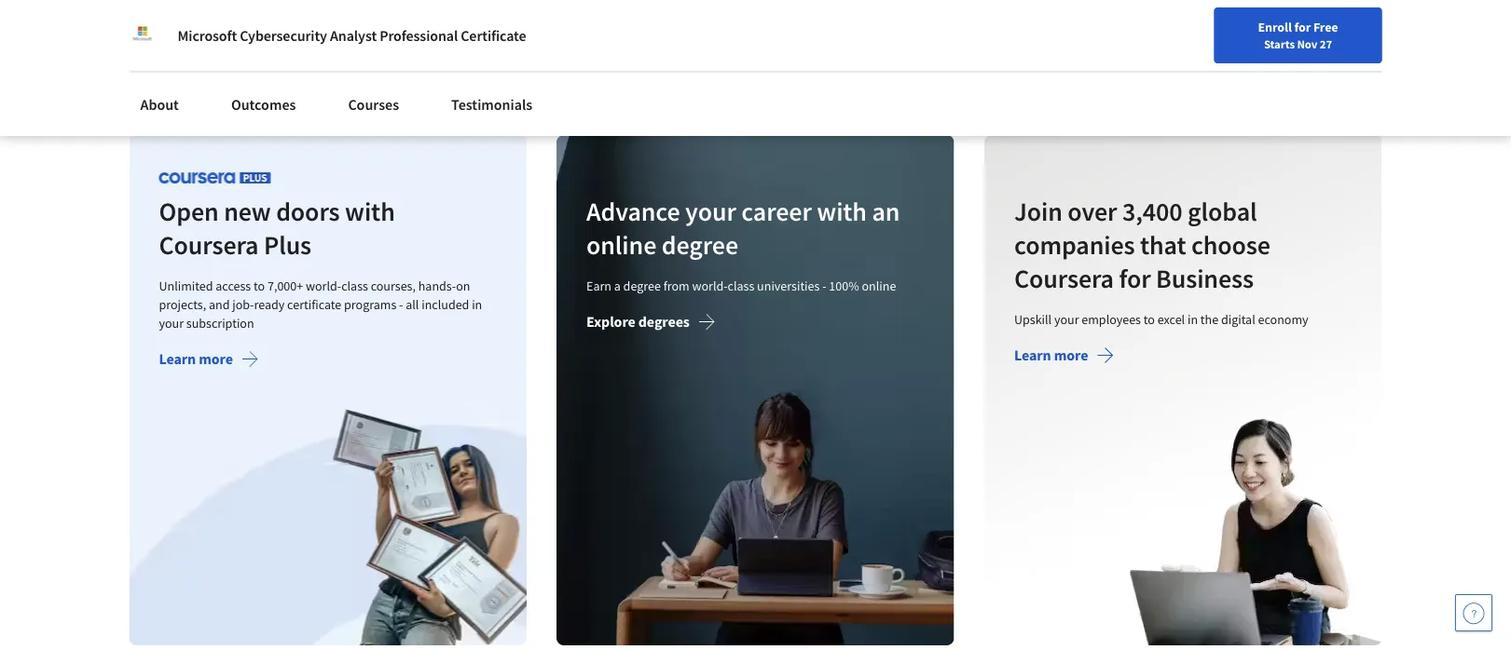 Task type: describe. For each thing, give the bounding box(es) containing it.
more for leftmost learn more link
[[199, 350, 233, 369]]

help center image
[[1463, 602, 1485, 625]]

for inside enroll for free starts nov 27
[[1295, 19, 1311, 35]]

article · 6 min read
[[1084, 62, 1185, 79]]

learn for right learn more link
[[1014, 347, 1051, 365]]

degree inside advance your career with an online degree
[[662, 229, 739, 262]]

2023 for september 22, 2023
[[539, 40, 565, 56]]

your for upskill
[[1054, 312, 1079, 329]]

join
[[1014, 196, 1063, 228]]

· inside september 22, 2023 article · 7 min read
[[495, 62, 498, 79]]

your inside unlimited access to 7,000+ world-class courses, hands-on projects, and job-ready certificate programs - all included in your subscription
[[159, 316, 184, 332]]

cybersecurity
[[240, 26, 327, 45]]

1 horizontal spatial learn more link
[[1014, 347, 1114, 370]]

starts
[[1264, 36, 1295, 51]]

outcomes
[[231, 95, 296, 114]]

subscription
[[186, 316, 254, 332]]

excel
[[1158, 312, 1185, 329]]

for inside join over 3,400 global companies that choose coursera for business
[[1119, 263, 1151, 295]]

explore degrees
[[587, 313, 690, 332]]

plus
[[264, 229, 311, 262]]

and
[[209, 297, 230, 314]]

business
[[1156, 263, 1254, 295]]

courses link
[[337, 84, 410, 125]]

a
[[614, 278, 621, 295]]

degrees
[[639, 313, 690, 332]]

advance your career with an online degree
[[587, 196, 900, 262]]

earn
[[587, 278, 612, 295]]

3,400
[[1122, 196, 1183, 228]]

- inside unlimited access to 7,000+ world-class courses, hands-on projects, and job-ready certificate programs - all included in your subscription
[[399, 297, 403, 314]]

world- for from
[[692, 278, 728, 295]]

about
[[140, 95, 179, 114]]

job-
[[232, 297, 254, 314]]

more for right learn more link
[[1054, 347, 1088, 365]]

analyst
[[330, 26, 377, 45]]

september
[[457, 40, 518, 56]]

coursera plus image
[[159, 172, 271, 184]]

your for advance
[[686, 196, 737, 228]]

1 horizontal spatial online
[[862, 278, 897, 295]]

min inside september 22, 2023 article · 7 min read
[[510, 62, 531, 79]]

doors
[[276, 196, 340, 228]]

3 article from the left
[[771, 62, 806, 79]]

22, for september
[[520, 40, 536, 56]]

to inside unlimited access to 7,000+ world-class courses, hands-on projects, and job-ready certificate programs - all included in your subscription
[[254, 278, 265, 295]]

learn more for leftmost learn more link
[[159, 350, 233, 369]]

3
[[188, 62, 194, 79]]

testimonials
[[451, 95, 533, 114]]

1 horizontal spatial in
[[1188, 312, 1198, 329]]

with for doors
[[345, 196, 395, 228]]

access
[[216, 278, 251, 295]]

all
[[406, 297, 419, 314]]

4 min from the left
[[1136, 62, 1158, 79]]

upskill
[[1014, 312, 1052, 329]]

learn more for right learn more link
[[1014, 347, 1088, 365]]

microsoft image
[[129, 22, 155, 48]]

enroll
[[1258, 19, 1292, 35]]

digital
[[1221, 312, 1255, 329]]

1 vertical spatial to
[[1144, 312, 1155, 329]]

read inside the august 22, 2023 article · 3 min read
[[220, 62, 245, 79]]

programs
[[344, 297, 397, 314]]

economy
[[1258, 312, 1308, 329]]

100%
[[829, 278, 860, 295]]

class for universities
[[728, 278, 755, 295]]

27
[[1320, 36, 1332, 51]]

august
[[144, 40, 181, 56]]

hands-
[[418, 278, 456, 295]]

4 read from the left
[[1160, 62, 1185, 79]]

in inside unlimited access to 7,000+ world-class courses, hands-on projects, and job-ready certificate programs - all included in your subscription
[[472, 297, 482, 314]]

unlimited
[[159, 278, 213, 295]]

testimonials link
[[440, 84, 544, 125]]

3 min from the left
[[823, 62, 844, 79]]

earn a degree from world-class universities - 100% online
[[587, 278, 897, 295]]

on
[[456, 278, 470, 295]]

1 vertical spatial degree
[[624, 278, 661, 295]]

employees
[[1082, 312, 1141, 329]]



Task type: vqa. For each thing, say whether or not it's contained in the screenshot.
the bottom Johns
no



Task type: locate. For each thing, give the bounding box(es) containing it.
1 horizontal spatial more
[[1054, 347, 1088, 365]]

0 vertical spatial coursera
[[159, 229, 259, 262]]

2 22, from the left
[[520, 40, 536, 56]]

1 horizontal spatial class
[[728, 278, 755, 295]]

ready
[[254, 297, 285, 314]]

0 horizontal spatial world-
[[306, 278, 341, 295]]

2023
[[203, 40, 229, 56], [539, 40, 565, 56]]

read
[[220, 62, 245, 79], [534, 62, 558, 79], [847, 62, 871, 79], [1160, 62, 1185, 79]]

7
[[501, 62, 507, 79], [814, 62, 821, 79]]

0 horizontal spatial with
[[345, 196, 395, 228]]

outcomes link
[[220, 84, 307, 125]]

learn for leftmost learn more link
[[159, 350, 196, 369]]

your
[[686, 196, 737, 228], [1054, 312, 1079, 329], [159, 316, 184, 332]]

join over 3,400 global companies that choose coursera for business
[[1014, 196, 1270, 295]]

your right upskill
[[1054, 312, 1079, 329]]

choose
[[1191, 229, 1270, 262]]

1 with from the left
[[345, 196, 395, 228]]

online down advance
[[587, 229, 657, 262]]

free
[[1314, 19, 1338, 35]]

for up nov
[[1295, 19, 1311, 35]]

0 horizontal spatial 2023
[[203, 40, 229, 56]]

- left all
[[399, 297, 403, 314]]

3 read from the left
[[847, 62, 871, 79]]

class inside unlimited access to 7,000+ world-class courses, hands-on projects, and job-ready certificate programs - all included in your subscription
[[341, 278, 368, 295]]

in
[[472, 297, 482, 314], [1188, 312, 1198, 329]]

online inside advance your career with an online degree
[[587, 229, 657, 262]]

with for career
[[817, 196, 867, 228]]

1 horizontal spatial your
[[686, 196, 737, 228]]

22, for august
[[184, 40, 200, 56]]

in left the the
[[1188, 312, 1198, 329]]

0 vertical spatial for
[[1295, 19, 1311, 35]]

article inside the august 22, 2023 article · 3 min read
[[144, 62, 179, 79]]

1 horizontal spatial 2023
[[539, 40, 565, 56]]

3 · from the left
[[808, 62, 811, 79]]

your inside advance your career with an online degree
[[686, 196, 737, 228]]

2023 inside the august 22, 2023 article · 3 min read
[[203, 40, 229, 56]]

1 2023 from the left
[[203, 40, 229, 56]]

coursera inside open new doors with coursera plus
[[159, 229, 259, 262]]

2023 right august
[[203, 40, 229, 56]]

article
[[144, 62, 179, 79], [457, 62, 492, 79], [771, 62, 806, 79], [1084, 62, 1119, 79]]

learn more link down subscription
[[159, 350, 259, 373]]

advance
[[587, 196, 680, 228]]

2 class from the left
[[728, 278, 755, 295]]

to
[[254, 278, 265, 295], [1144, 312, 1155, 329]]

coursera inside join over 3,400 global companies that choose coursera for business
[[1014, 263, 1114, 295]]

4 · from the left
[[1121, 62, 1125, 79]]

upskill your employees to excel in the digital economy
[[1014, 312, 1308, 329]]

learn more link down upskill
[[1014, 347, 1114, 370]]

your left career
[[686, 196, 737, 228]]

coursera down the 'open'
[[159, 229, 259, 262]]

your down projects,
[[159, 316, 184, 332]]

1 7 from the left
[[501, 62, 507, 79]]

1 horizontal spatial 7
[[814, 62, 821, 79]]

world- up certificate
[[306, 278, 341, 295]]

september 22, 2023 article · 7 min read
[[457, 40, 565, 79]]

1 vertical spatial -
[[399, 297, 403, 314]]

4 article from the left
[[1084, 62, 1119, 79]]

1 world- from the left
[[306, 278, 341, 295]]

more down employees
[[1054, 347, 1088, 365]]

0 horizontal spatial class
[[341, 278, 368, 295]]

1 min from the left
[[197, 62, 218, 79]]

1 horizontal spatial to
[[1144, 312, 1155, 329]]

open
[[159, 196, 219, 228]]

1 horizontal spatial with
[[817, 196, 867, 228]]

more down subscription
[[199, 350, 233, 369]]

0 vertical spatial to
[[254, 278, 265, 295]]

courses,
[[371, 278, 416, 295]]

1 · from the left
[[182, 62, 185, 79]]

nov
[[1297, 36, 1318, 51]]

1 horizontal spatial coursera
[[1014, 263, 1114, 295]]

learn down projects,
[[159, 350, 196, 369]]

universities
[[757, 278, 820, 295]]

learn more
[[1014, 347, 1088, 365], [159, 350, 233, 369]]

professional
[[380, 26, 458, 45]]

2 horizontal spatial your
[[1054, 312, 1079, 329]]

0 vertical spatial online
[[587, 229, 657, 262]]

1 horizontal spatial world-
[[692, 278, 728, 295]]

world- for 7,000+
[[306, 278, 341, 295]]

7 inside september 22, 2023 article · 7 min read
[[501, 62, 507, 79]]

with
[[345, 196, 395, 228], [817, 196, 867, 228]]

article inside september 22, 2023 article · 7 min read
[[457, 62, 492, 79]]

0 horizontal spatial learn
[[159, 350, 196, 369]]

min inside the august 22, 2023 article · 3 min read
[[197, 62, 218, 79]]

2 article from the left
[[457, 62, 492, 79]]

1 22, from the left
[[184, 40, 200, 56]]

2 read from the left
[[534, 62, 558, 79]]

microsoft cybersecurity analyst professional certificate
[[178, 26, 526, 45]]

projects,
[[159, 297, 206, 314]]

2023 for august 22, 2023
[[203, 40, 229, 56]]

august 22, 2023 article · 3 min read
[[144, 40, 245, 79]]

online right 100% in the right of the page
[[862, 278, 897, 295]]

that
[[1140, 229, 1186, 262]]

1 read from the left
[[220, 62, 245, 79]]

22, inside the august 22, 2023 article · 3 min read
[[184, 40, 200, 56]]

2 with from the left
[[817, 196, 867, 228]]

with right the doors
[[345, 196, 395, 228]]

article · 7 min read
[[771, 62, 871, 79]]

2 7 from the left
[[814, 62, 821, 79]]

read inside september 22, 2023 article · 7 min read
[[534, 62, 558, 79]]

1 horizontal spatial learn more
[[1014, 347, 1088, 365]]

certificate
[[461, 26, 526, 45]]

0 vertical spatial -
[[823, 278, 827, 295]]

world- inside unlimited access to 7,000+ world-class courses, hands-on projects, and job-ready certificate programs - all included in your subscription
[[306, 278, 341, 295]]

with inside open new doors with coursera plus
[[345, 196, 395, 228]]

about link
[[129, 84, 190, 125]]

1 horizontal spatial learn
[[1014, 347, 1051, 365]]

- left 100% in the right of the page
[[823, 278, 827, 295]]

0 horizontal spatial more
[[199, 350, 233, 369]]

0 horizontal spatial your
[[159, 316, 184, 332]]

min
[[197, 62, 218, 79], [510, 62, 531, 79], [823, 62, 844, 79], [1136, 62, 1158, 79]]

0 horizontal spatial for
[[1119, 263, 1151, 295]]

more
[[1054, 347, 1088, 365], [199, 350, 233, 369]]

22, right september
[[520, 40, 536, 56]]

class left 'universities' at the top right of page
[[728, 278, 755, 295]]

0 horizontal spatial coursera
[[159, 229, 259, 262]]

1 class from the left
[[341, 278, 368, 295]]

enroll for free starts nov 27
[[1258, 19, 1338, 51]]

in right included
[[472, 297, 482, 314]]

22, up 3
[[184, 40, 200, 56]]

1 vertical spatial online
[[862, 278, 897, 295]]

explore degrees link
[[587, 313, 716, 336]]

class for courses,
[[341, 278, 368, 295]]

0 horizontal spatial to
[[254, 278, 265, 295]]

learn
[[1014, 347, 1051, 365], [159, 350, 196, 369]]

1 horizontal spatial -
[[823, 278, 827, 295]]

degree
[[662, 229, 739, 262], [624, 278, 661, 295]]

over
[[1068, 196, 1117, 228]]

learn more down subscription
[[159, 350, 233, 369]]

22, inside september 22, 2023 article · 7 min read
[[520, 40, 536, 56]]

0 horizontal spatial -
[[399, 297, 403, 314]]

coursera
[[159, 229, 259, 262], [1014, 263, 1114, 295]]

0 horizontal spatial learn more
[[159, 350, 233, 369]]

learn more link
[[1014, 347, 1114, 370], [159, 350, 259, 373]]

-
[[823, 278, 827, 295], [399, 297, 403, 314]]

2 world- from the left
[[692, 278, 728, 295]]

to up ready
[[254, 278, 265, 295]]

0 horizontal spatial learn more link
[[159, 350, 259, 373]]

6
[[1127, 62, 1134, 79]]

to left excel
[[1144, 312, 1155, 329]]

degree up from
[[662, 229, 739, 262]]

explore
[[587, 313, 636, 332]]

1 horizontal spatial for
[[1295, 19, 1311, 35]]

from
[[664, 278, 690, 295]]

1 vertical spatial for
[[1119, 263, 1151, 295]]

None search field
[[266, 12, 713, 49]]

2023 right certificate
[[539, 40, 565, 56]]

·
[[182, 62, 185, 79], [495, 62, 498, 79], [808, 62, 811, 79], [1121, 62, 1125, 79]]

online
[[587, 229, 657, 262], [862, 278, 897, 295]]

learn down upskill
[[1014, 347, 1051, 365]]

companies
[[1014, 229, 1135, 262]]

open new doors with coursera plus
[[159, 196, 395, 262]]

0 horizontal spatial in
[[472, 297, 482, 314]]

courses
[[348, 95, 399, 114]]

an
[[872, 196, 900, 228]]

1 horizontal spatial 22,
[[520, 40, 536, 56]]

for
[[1295, 19, 1311, 35], [1119, 263, 1151, 295]]

2 2023 from the left
[[539, 40, 565, 56]]

coursera down companies
[[1014, 263, 1114, 295]]

0 vertical spatial degree
[[662, 229, 739, 262]]

career
[[742, 196, 812, 228]]

global
[[1188, 196, 1257, 228]]

with left an at the top of the page
[[817, 196, 867, 228]]

new
[[224, 196, 271, 228]]

2 · from the left
[[495, 62, 498, 79]]

7,000+
[[268, 278, 303, 295]]

unlimited access to 7,000+ world-class courses, hands-on projects, and job-ready certificate programs - all included in your subscription
[[159, 278, 482, 332]]

1 article from the left
[[144, 62, 179, 79]]

for down the 'that'
[[1119, 263, 1151, 295]]

0 horizontal spatial 7
[[501, 62, 507, 79]]

included
[[422, 297, 469, 314]]

coursera image
[[22, 15, 141, 45]]

show notifications image
[[1260, 23, 1282, 46]]

with inside advance your career with an online degree
[[817, 196, 867, 228]]

class
[[341, 278, 368, 295], [728, 278, 755, 295]]

world- right from
[[692, 278, 728, 295]]

microsoft
[[178, 26, 237, 45]]

2 min from the left
[[510, 62, 531, 79]]

degree right a
[[624, 278, 661, 295]]

the
[[1201, 312, 1219, 329]]

1 vertical spatial coursera
[[1014, 263, 1114, 295]]

2023 inside september 22, 2023 article · 7 min read
[[539, 40, 565, 56]]

· inside the august 22, 2023 article · 3 min read
[[182, 62, 185, 79]]

0 horizontal spatial online
[[587, 229, 657, 262]]

0 horizontal spatial 22,
[[184, 40, 200, 56]]

class up programs
[[341, 278, 368, 295]]

certificate
[[287, 297, 342, 314]]

world-
[[306, 278, 341, 295], [692, 278, 728, 295]]

learn more down upskill
[[1014, 347, 1088, 365]]

22,
[[184, 40, 200, 56], [520, 40, 536, 56]]



